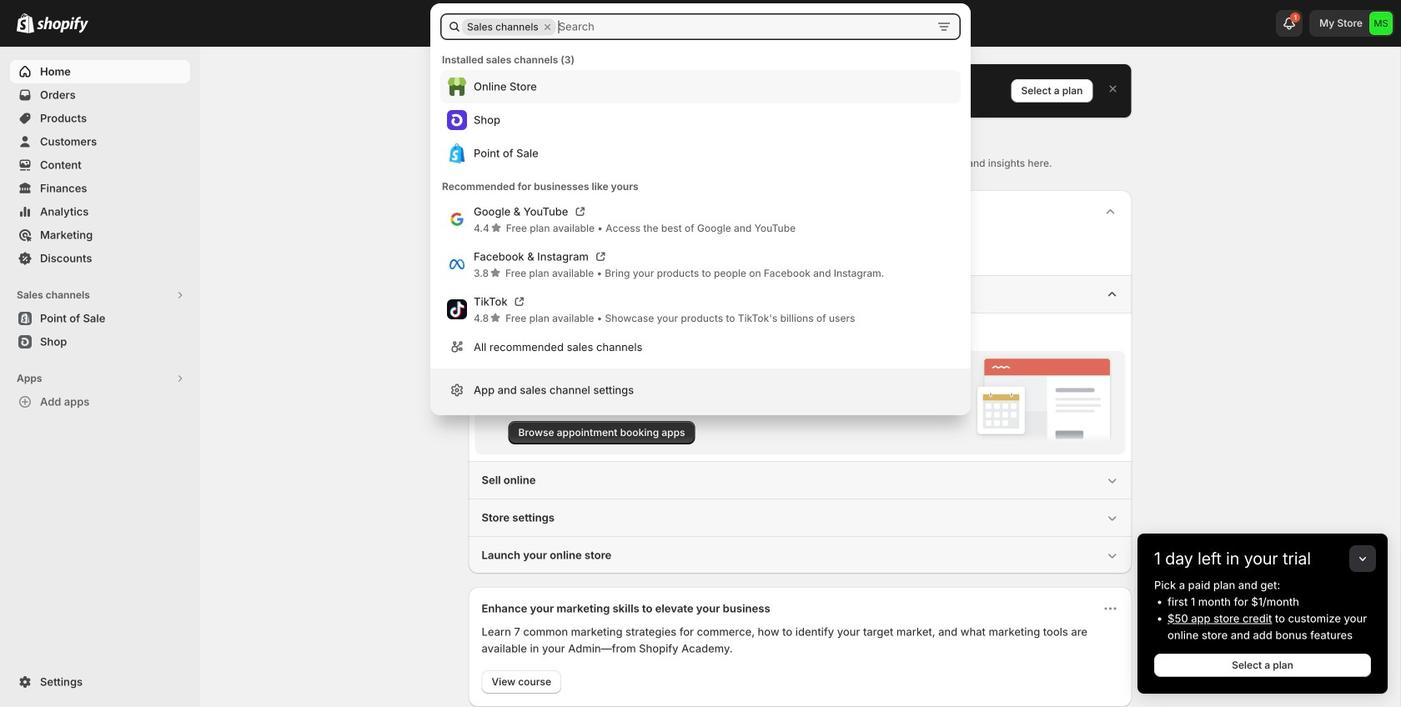 Task type: locate. For each thing, give the bounding box(es) containing it.
add products group
[[468, 275, 1132, 461]]

results menu
[[440, 70, 961, 170], [440, 197, 961, 362]]

1 vertical spatial results menu
[[440, 197, 961, 362]]

1 results menu from the top
[[440, 70, 961, 170]]

setup guide region
[[468, 190, 1132, 574]]

0 vertical spatial results menu
[[440, 70, 961, 170]]

menu item
[[440, 70, 961, 103]]

2 results menu from the top
[[440, 197, 961, 362]]

guide categories group
[[468, 275, 1132, 574]]

shopify image
[[37, 16, 88, 33]]



Task type: vqa. For each thing, say whether or not it's contained in the screenshot.
The 0.00 'text field'
no



Task type: describe. For each thing, give the bounding box(es) containing it.
mark manage your services as done image
[[482, 358, 498, 375]]

facebook & instagram image
[[447, 254, 467, 274]]

google & youtube image
[[447, 209, 467, 229]]

tiktok image
[[447, 299, 467, 319]]

manage your services group
[[475, 351, 1126, 455]]

Search text field
[[557, 13, 929, 40]]

mark import your products from etsy as not done image
[[482, 327, 498, 344]]



